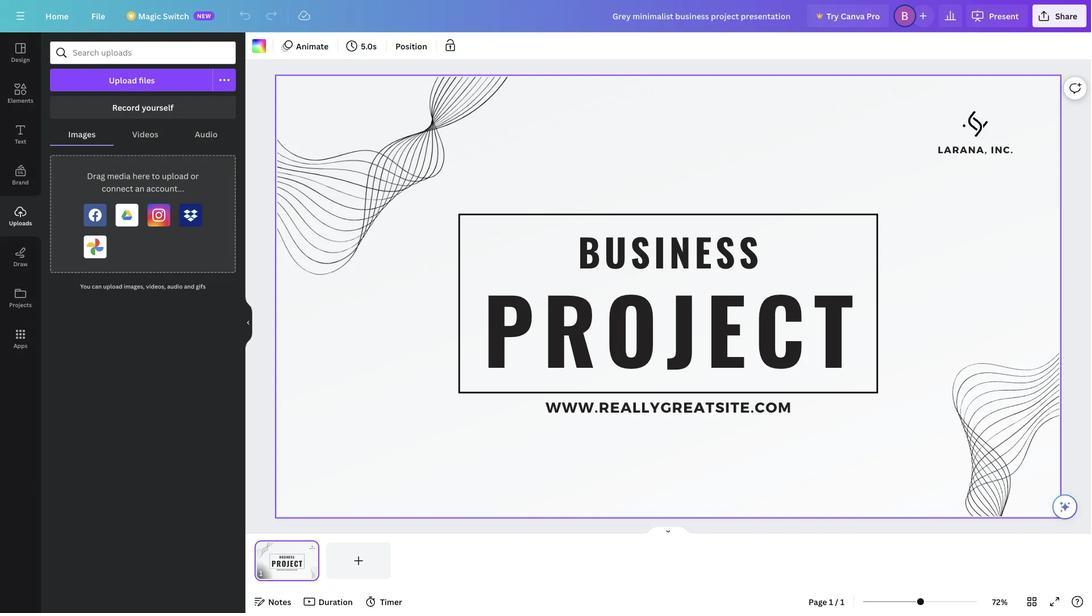Task type: vqa. For each thing, say whether or not it's contained in the screenshot.
Content
no



Task type: describe. For each thing, give the bounding box(es) containing it.
or
[[191, 171, 199, 182]]

Design title text field
[[603, 5, 803, 27]]

hide pages image
[[641, 526, 696, 535]]

72%
[[992, 597, 1008, 608]]

to
[[152, 171, 160, 182]]

home link
[[36, 5, 78, 27]]

draw
[[13, 260, 28, 268]]

uploads button
[[0, 196, 41, 237]]

larana,
[[938, 144, 988, 155]]

www.reallygreatsite.com
[[546, 399, 792, 416]]

position button
[[391, 37, 432, 55]]

drag media here to upload or connect an account...
[[87, 171, 199, 194]]

videos button
[[114, 123, 177, 145]]

images button
[[50, 123, 114, 145]]

72% button
[[982, 593, 1019, 612]]

Search uploads search field
[[73, 42, 229, 64]]

uploads
[[9, 219, 32, 227]]

audio
[[167, 283, 183, 291]]

timer button
[[362, 593, 407, 612]]

apps
[[13, 342, 27, 350]]

notes
[[268, 597, 291, 608]]

duration button
[[300, 593, 357, 612]]

record yourself
[[112, 102, 174, 113]]

you can upload images, videos, audio and gifs
[[80, 283, 206, 291]]

hide image
[[245, 296, 252, 350]]

2 1 from the left
[[841, 597, 845, 608]]

side panel tab list
[[0, 32, 41, 360]]

projects button
[[0, 278, 41, 319]]

and
[[184, 283, 195, 291]]

text
[[15, 138, 26, 145]]

brand
[[12, 178, 29, 186]]

inc.
[[991, 144, 1014, 155]]

media
[[107, 171, 131, 182]]

design
[[11, 56, 30, 63]]

magic switch
[[138, 11, 189, 21]]

file
[[91, 11, 105, 21]]

business
[[578, 223, 763, 280]]

upload
[[109, 75, 137, 86]]

videos,
[[146, 283, 166, 291]]

images
[[68, 129, 96, 140]]

notes button
[[250, 593, 296, 612]]

try canva pro
[[827, 11, 880, 21]]

5.0s button
[[343, 37, 381, 55]]

record
[[112, 102, 140, 113]]

upload files button
[[50, 69, 213, 92]]

brand button
[[0, 155, 41, 196]]

home
[[45, 11, 69, 21]]

larana, inc.
[[938, 144, 1014, 155]]

5.0s
[[361, 41, 377, 51]]

elements
[[8, 97, 33, 104]]

record yourself button
[[50, 96, 236, 119]]

upload inside 'drag media here to upload or connect an account...'
[[162, 171, 189, 182]]

page 1 image
[[255, 543, 319, 580]]

apps button
[[0, 319, 41, 360]]

account...
[[146, 183, 184, 194]]

position
[[396, 41, 427, 51]]

Page title text field
[[268, 568, 272, 580]]

canva assistant image
[[1058, 501, 1072, 514]]

file button
[[82, 5, 114, 27]]

main menu bar
[[0, 0, 1091, 32]]

present button
[[967, 5, 1028, 27]]

files
[[139, 75, 155, 86]]

new
[[197, 12, 211, 20]]



Task type: locate. For each thing, give the bounding box(es) containing it.
try
[[827, 11, 839, 21]]

magic
[[138, 11, 161, 21]]

elements button
[[0, 73, 41, 114]]

draw button
[[0, 237, 41, 278]]

videos
[[132, 129, 158, 140]]

connect
[[102, 183, 133, 194]]

design button
[[0, 32, 41, 73]]

projects
[[9, 301, 32, 309]]

1 vertical spatial upload
[[103, 283, 122, 291]]

share button
[[1033, 5, 1087, 27]]

no color image
[[252, 39, 266, 53]]

0 horizontal spatial upload
[[103, 283, 122, 291]]

timer
[[380, 597, 402, 608]]

1 right /
[[841, 597, 845, 608]]

audio
[[195, 129, 218, 140]]

duration
[[319, 597, 353, 608]]

images,
[[124, 283, 145, 291]]

project
[[483, 262, 862, 394]]

0 horizontal spatial 1
[[829, 597, 833, 608]]

1
[[829, 597, 833, 608], [841, 597, 845, 608]]

1 horizontal spatial 1
[[841, 597, 845, 608]]

upload
[[162, 171, 189, 182], [103, 283, 122, 291]]

animate button
[[278, 37, 333, 55]]

page 1 / 1
[[809, 597, 845, 608]]

yourself
[[142, 102, 174, 113]]

canva
[[841, 11, 865, 21]]

upload files
[[109, 75, 155, 86]]

present
[[989, 11, 1019, 21]]

here
[[133, 171, 150, 182]]

gifs
[[196, 283, 206, 291]]

page
[[809, 597, 827, 608]]

/
[[835, 597, 839, 608]]

can
[[92, 283, 102, 291]]

share
[[1056, 11, 1078, 21]]

you
[[80, 283, 90, 291]]

text button
[[0, 114, 41, 155]]

upload up account...
[[162, 171, 189, 182]]

try canva pro button
[[808, 5, 889, 27]]

1 1 from the left
[[829, 597, 833, 608]]

1 horizontal spatial upload
[[162, 171, 189, 182]]

0 vertical spatial upload
[[162, 171, 189, 182]]

1 left /
[[829, 597, 833, 608]]

an
[[135, 183, 145, 194]]

drag
[[87, 171, 105, 182]]

upload right "can"
[[103, 283, 122, 291]]

switch
[[163, 11, 189, 21]]

animate
[[296, 41, 329, 51]]

audio button
[[177, 123, 236, 145]]

pro
[[867, 11, 880, 21]]



